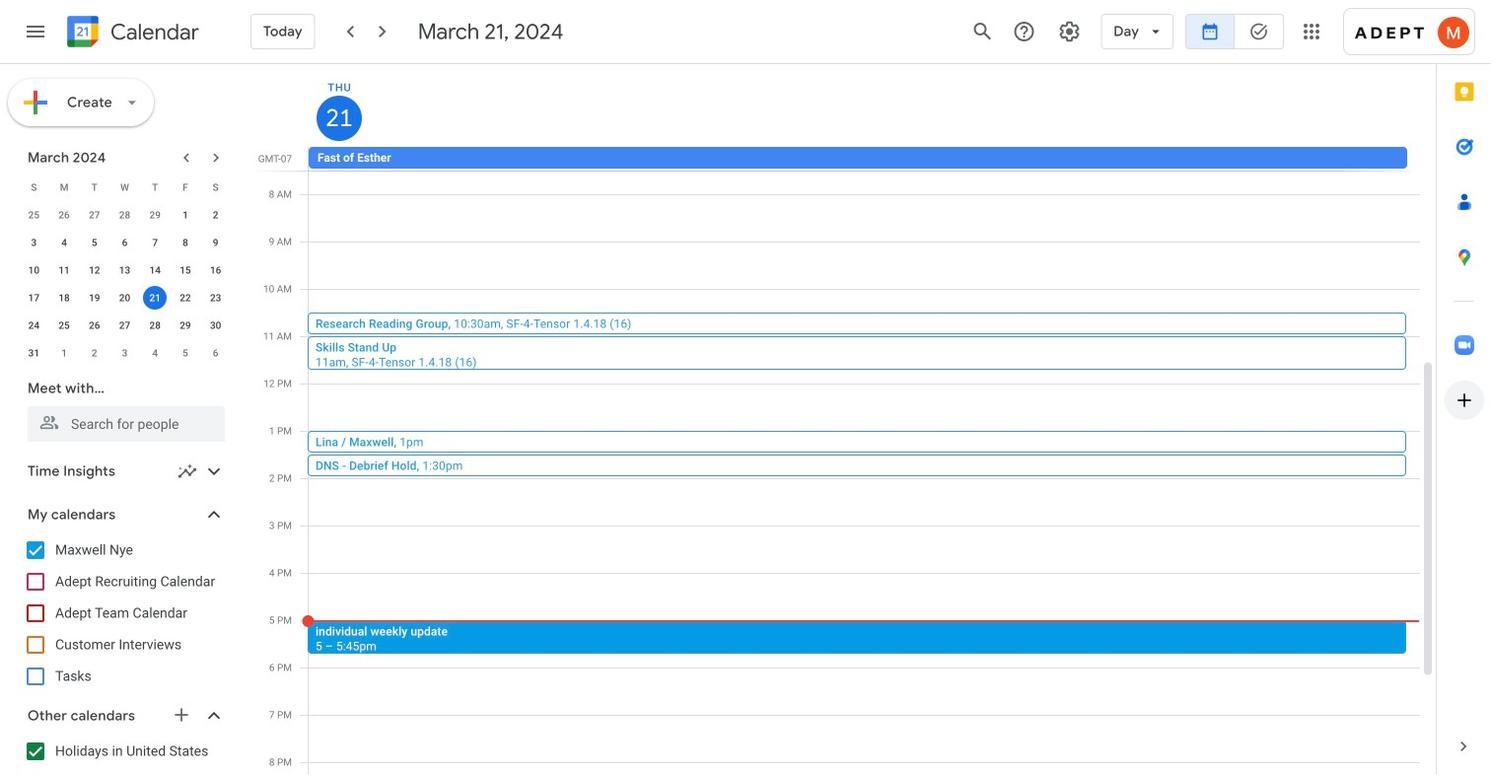 Task type: vqa. For each thing, say whether or not it's contained in the screenshot.
HEADING at the top of page inside CALENDAR element
yes



Task type: locate. For each thing, give the bounding box(es) containing it.
april 4 element
[[143, 341, 167, 365]]

14 element
[[143, 258, 167, 282]]

heading inside 'calendar' element
[[107, 20, 199, 44]]

20 element
[[113, 286, 137, 310]]

27 element
[[113, 314, 137, 337]]

9 element
[[204, 231, 227, 254]]

row
[[300, 147, 1436, 171], [19, 174, 231, 201], [19, 201, 231, 229], [19, 229, 231, 256], [19, 256, 231, 284], [19, 284, 231, 312], [19, 312, 231, 339], [19, 339, 231, 367]]

main drawer image
[[24, 20, 47, 43]]

thursday, march 21, today element
[[317, 96, 362, 141]]

3 element
[[22, 231, 46, 254]]

row group
[[19, 201, 231, 367]]

cell
[[140, 284, 170, 312]]

tab list
[[1437, 64, 1491, 719]]

23 element
[[204, 286, 227, 310]]

17 element
[[22, 286, 46, 310]]

cell inside march 2024 grid
[[140, 284, 170, 312]]

24 element
[[22, 314, 46, 337]]

13 element
[[113, 258, 137, 282]]

18 element
[[52, 286, 76, 310]]

29 element
[[173, 314, 197, 337]]

26 element
[[83, 314, 106, 337]]

february 28 element
[[113, 203, 137, 227]]

31 element
[[22, 341, 46, 365]]

february 29 element
[[143, 203, 167, 227]]

grid
[[252, 64, 1436, 774]]

21, today element
[[143, 286, 167, 310]]

19 element
[[83, 286, 106, 310]]

15 element
[[173, 258, 197, 282]]

7 element
[[143, 231, 167, 254]]

february 26 element
[[52, 203, 76, 227]]

8 element
[[173, 231, 197, 254]]

other calendars list
[[4, 736, 245, 774]]

30 element
[[204, 314, 227, 337]]

5 element
[[83, 231, 106, 254]]

my calendars list
[[4, 534, 245, 692]]

None search field
[[0, 371, 245, 442]]

heading
[[107, 20, 199, 44]]

april 3 element
[[113, 341, 137, 365]]

april 1 element
[[52, 341, 76, 365]]

february 27 element
[[83, 203, 106, 227]]



Task type: describe. For each thing, give the bounding box(es) containing it.
march 2024 grid
[[19, 174, 231, 367]]

11 element
[[52, 258, 76, 282]]

february 25 element
[[22, 203, 46, 227]]

1 element
[[173, 203, 197, 227]]

2 element
[[204, 203, 227, 227]]

28 element
[[143, 314, 167, 337]]

settings menu image
[[1057, 20, 1081, 43]]

Search for people to meet text field
[[39, 406, 213, 442]]

april 2 element
[[83, 341, 106, 365]]

10 element
[[22, 258, 46, 282]]

12 element
[[83, 258, 106, 282]]

6 element
[[113, 231, 137, 254]]

add other calendars image
[[172, 705, 191, 725]]

april 6 element
[[204, 341, 227, 365]]

calendar element
[[63, 12, 199, 55]]

april 5 element
[[173, 341, 197, 365]]

4 element
[[52, 231, 76, 254]]

25 element
[[52, 314, 76, 337]]

16 element
[[204, 258, 227, 282]]

22 element
[[173, 286, 197, 310]]



